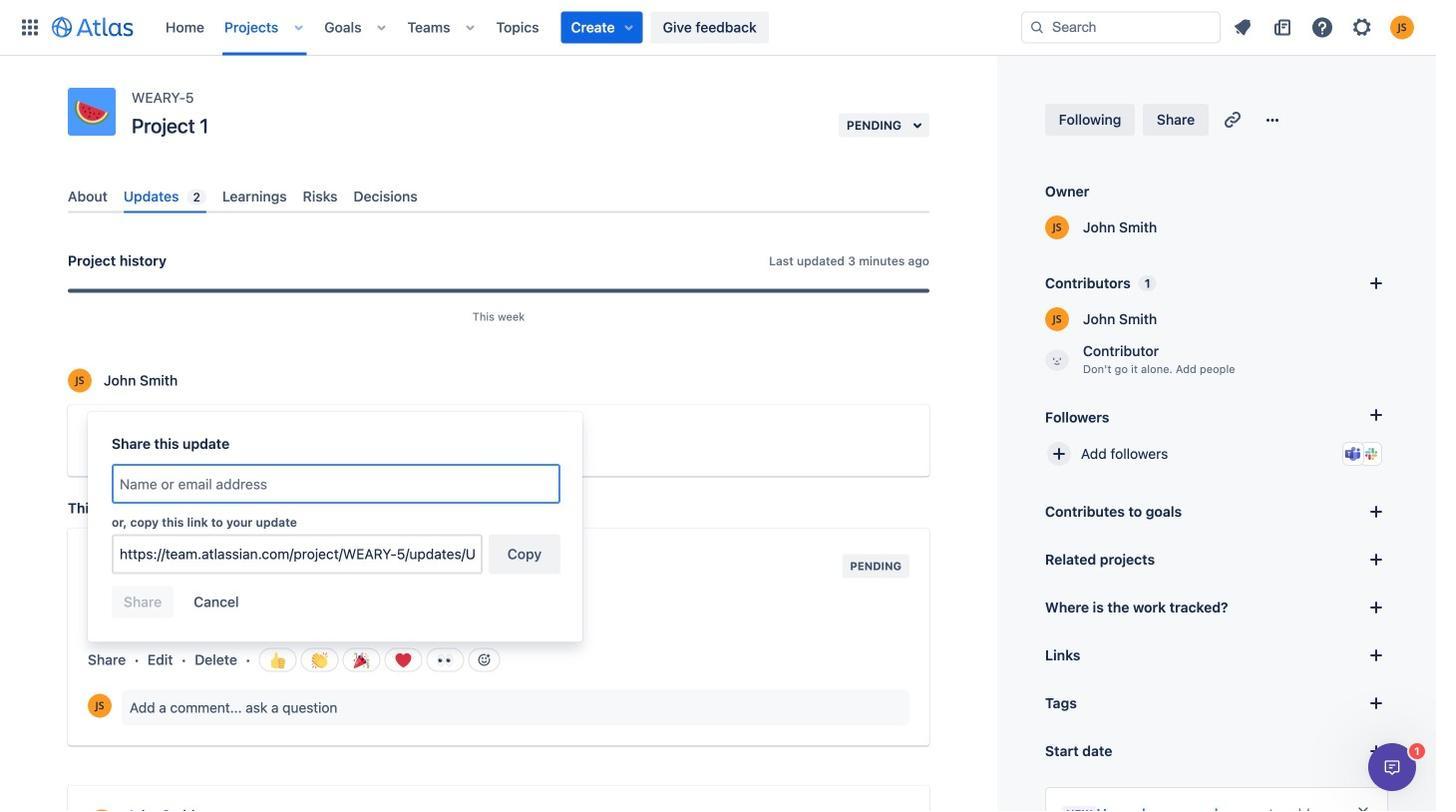 Task type: vqa. For each thing, say whether or not it's contained in the screenshot.
field
yes



Task type: describe. For each thing, give the bounding box(es) containing it.
msteams logo showing  channels are connected to this project image
[[1346, 446, 1362, 462]]

Search field
[[1022, 11, 1221, 43]]

top element
[[12, 0, 1022, 55]]

add tag image
[[1365, 691, 1389, 715]]

add work tracking links image
[[1365, 596, 1389, 620]]

slack logo showing nan channels are connected to this project image
[[1364, 446, 1380, 462]]

add link image
[[1365, 644, 1389, 667]]

switch to... image
[[18, 15, 42, 39]]

add a follower image
[[1365, 403, 1389, 427]]

:heart: image
[[396, 652, 412, 668]]

help image
[[1311, 15, 1335, 39]]

close banner image
[[1356, 804, 1372, 811]]

add related project image
[[1365, 548, 1389, 572]]

settings image
[[1351, 15, 1375, 39]]



Task type: locate. For each thing, give the bounding box(es) containing it.
dialog
[[1369, 743, 1417, 791]]

search image
[[1030, 19, 1046, 35]]

:thumbsup: image
[[270, 652, 286, 668], [270, 652, 286, 668]]

set start date image
[[1365, 739, 1389, 763]]

tab list
[[60, 180, 938, 213]]

banner
[[0, 0, 1437, 56]]

:clap: image
[[312, 652, 328, 668]]

None field
[[114, 536, 481, 572]]

:heart: image
[[396, 652, 412, 668]]

:tada: image
[[354, 652, 370, 668], [354, 652, 370, 668]]

:clap: image
[[312, 652, 328, 668]]

Name or email address field
[[114, 466, 559, 502]]

notifications image
[[1231, 15, 1255, 39]]

account image
[[1391, 15, 1415, 39]]

:eyes: image
[[438, 652, 454, 668], [438, 652, 454, 668]]

None search field
[[1022, 11, 1221, 43]]

add follower image
[[1048, 442, 1072, 466]]

Main content area, start typing to enter text. text field
[[92, 429, 906, 460]]

add team or contributors image
[[1365, 271, 1389, 295]]

add reaction image
[[476, 652, 492, 668]]

add goals image
[[1365, 500, 1389, 524]]



